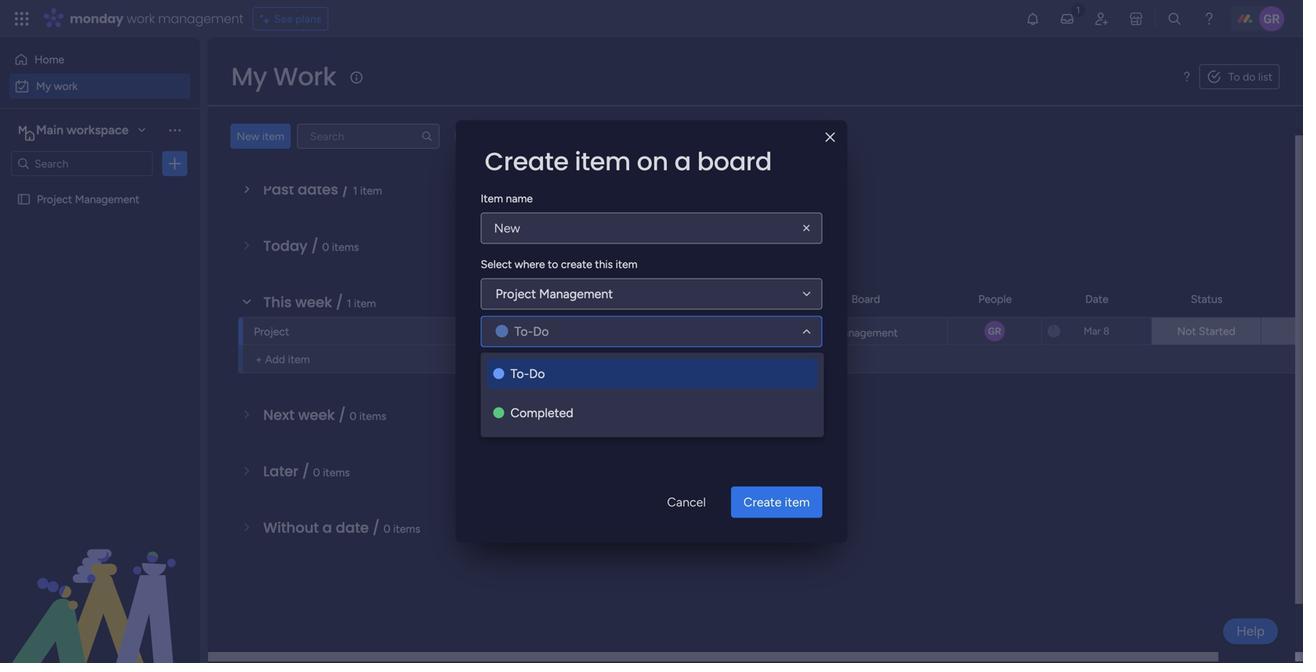 Task type: vqa. For each thing, say whether or not it's contained in the screenshot.
'Past'
yes



Task type: describe. For each thing, give the bounding box(es) containing it.
new item
[[237, 130, 284, 143]]

select product image
[[14, 11, 30, 27]]

past dates / 1 item
[[263, 180, 382, 200]]

later
[[263, 462, 299, 482]]

workspace image
[[15, 121, 31, 139]]

week for this week
[[521, 390, 551, 405]]

0 inside today / 0 items
[[322, 241, 329, 254]]

+
[[256, 353, 262, 366]]

main workspace
[[36, 123, 129, 138]]

do for top v2 circle image
[[533, 324, 549, 339]]

0 horizontal spatial 8
[[785, 390, 793, 405]]

0 horizontal spatial on
[[637, 144, 668, 179]]

cancel button
[[655, 487, 719, 518]]

work for my
[[54, 80, 78, 93]]

cancel
[[667, 495, 706, 510]]

item inside this week / 1 item
[[354, 297, 376, 310]]

later / 0 items
[[263, 462, 350, 482]]

to- for top v2 circle image
[[515, 324, 533, 339]]

items inside next week / 0 items
[[359, 410, 386, 423]]

my work
[[231, 59, 336, 94]]

project management link
[[793, 318, 938, 345]]

my work link
[[9, 74, 190, 99]]

create item button
[[731, 487, 823, 518]]

search image
[[421, 130, 433, 143]]

my for my work
[[36, 80, 51, 93]]

see plans button
[[253, 7, 328, 31]]

create for create item
[[744, 495, 782, 510]]

management inside list box
[[75, 193, 140, 206]]

create item
[[744, 495, 810, 510]]

item inside past dates / 1 item
[[360, 184, 382, 198]]

select for select where to create this item
[[481, 258, 512, 271]]

items inside without a date / 0 items
[[393, 523, 420, 536]]

create
[[561, 258, 592, 271]]

my work option
[[9, 74, 190, 99]]

monday
[[70, 10, 123, 27]]

new item button
[[230, 124, 291, 149]]

next week / 0 items
[[263, 406, 386, 426]]

1 vertical spatial project management
[[496, 287, 613, 302]]

date for select
[[523, 361, 545, 375]]

will
[[528, 415, 544, 428]]

1 horizontal spatial mar 8
[[1084, 325, 1110, 338]]

to- for the middle v2 circle image
[[511, 367, 529, 382]]

work for monday
[[127, 10, 155, 27]]

0 inside without a date / 0 items
[[384, 523, 391, 536]]

m
[[18, 123, 27, 137]]

main
[[36, 123, 64, 138]]

this week
[[496, 390, 551, 405]]

the
[[618, 415, 635, 428]]

0 inside later / 0 items
[[313, 466, 320, 480]]

1 vertical spatial this
[[496, 390, 518, 405]]

date
[[1086, 293, 1109, 306]]

1 vertical spatial v2 circle image
[[493, 367, 504, 381]]

to-do for the middle v2 circle image
[[511, 367, 545, 382]]

home option
[[9, 47, 190, 72]]

search everything image
[[1167, 11, 1183, 27]]

0 horizontal spatial this
[[595, 258, 613, 271]]

invite members image
[[1094, 11, 1110, 27]]

1 horizontal spatial on
[[725, 415, 738, 428]]

past
[[263, 180, 294, 200]]

0 inside next week / 0 items
[[350, 410, 357, 423]]

week left section
[[658, 415, 684, 428]]

Filter dashboard by text search field
[[297, 124, 440, 149]]

status
[[1191, 293, 1223, 306]]

create item on a board
[[485, 144, 772, 179]]

0 horizontal spatial mar 8
[[761, 390, 793, 405]]

board
[[852, 293, 880, 306]]

home
[[34, 53, 64, 66]]

work
[[273, 59, 336, 94]]

board
[[697, 144, 772, 179]]

appear
[[570, 415, 604, 428]]

workspace
[[67, 123, 129, 138]]

1 image
[[1071, 1, 1085, 18]]

monday work management
[[70, 10, 244, 27]]

to-do for top v2 circle image
[[515, 324, 549, 339]]

my for my work
[[231, 59, 267, 94]]

project management inside list box
[[37, 193, 140, 206]]

without
[[263, 518, 319, 538]]

public board image
[[16, 192, 31, 207]]

a for without
[[323, 518, 332, 538]]

2 vertical spatial v2 circle image
[[493, 407, 504, 420]]

lottie animation element
[[0, 506, 200, 664]]

workspace selection element
[[15, 121, 131, 141]]

my work
[[36, 80, 78, 93]]

select for select a date
[[481, 361, 512, 375]]

select a date
[[481, 361, 545, 375]]

greg robinson image
[[1259, 6, 1285, 31]]

notifications image
[[1025, 11, 1041, 27]]

2 horizontal spatial a
[[674, 144, 691, 179]]

item name
[[481, 192, 533, 205]]

select where to create this item
[[481, 258, 638, 271]]

create for create item on a board
[[485, 144, 569, 179]]

list
[[1259, 70, 1273, 83]]

help image
[[1201, 11, 1217, 27]]



Task type: locate. For each thing, give the bounding box(es) containing it.
2 horizontal spatial management
[[834, 326, 898, 340]]

2 vertical spatial management
[[834, 326, 898, 340]]

0 vertical spatial date
[[523, 361, 545, 375]]

this down today
[[263, 293, 292, 313]]

week
[[295, 293, 332, 313], [521, 390, 551, 405], [298, 406, 335, 426], [658, 415, 684, 428]]

my
[[231, 59, 267, 94], [36, 80, 51, 93]]

to-do up select a date
[[515, 324, 549, 339]]

week down today / 0 items
[[295, 293, 332, 313]]

this for will
[[481, 415, 501, 428]]

do for the middle v2 circle image
[[529, 367, 545, 382]]

0 horizontal spatial project management
[[37, 193, 140, 206]]

For example, project proposal text field
[[481, 213, 823, 244]]

0 horizontal spatial work
[[54, 80, 78, 93]]

page.
[[761, 415, 788, 428]]

1 vertical spatial mar 8
[[761, 390, 793, 405]]

now
[[547, 415, 568, 428]]

to-
[[515, 324, 533, 339], [511, 367, 529, 382]]

week up completed
[[521, 390, 551, 405]]

1
[[353, 184, 357, 198], [347, 297, 351, 310]]

0 vertical spatial 8
[[1104, 325, 1110, 338]]

this right create
[[595, 258, 613, 271]]

this for /
[[263, 293, 292, 313]]

see
[[274, 12, 293, 25]]

new
[[237, 130, 260, 143]]

0
[[322, 241, 329, 254], [350, 410, 357, 423], [313, 466, 320, 480], [384, 523, 391, 536]]

this left the page.
[[741, 415, 758, 428]]

next
[[263, 406, 295, 426]]

project inside list box
[[37, 193, 72, 206]]

date
[[523, 361, 545, 375], [336, 518, 369, 538]]

2 horizontal spatial project management
[[796, 326, 898, 340]]

to do list
[[1229, 70, 1273, 83]]

date up this week
[[523, 361, 545, 375]]

this down select a date
[[496, 390, 518, 405]]

on
[[637, 144, 668, 179], [725, 415, 738, 428]]

mar 8
[[1084, 325, 1110, 338], [761, 390, 793, 405]]

2 vertical spatial this
[[481, 415, 501, 428]]

to- up this week
[[511, 367, 529, 382]]

select up this week
[[481, 361, 512, 375]]

do
[[1243, 70, 1256, 83]]

dates
[[298, 180, 338, 200]]

/
[[342, 180, 349, 200], [311, 236, 319, 256], [336, 293, 343, 313], [339, 406, 346, 426], [302, 462, 309, 482], [373, 518, 380, 538]]

do
[[533, 324, 549, 339], [529, 367, 545, 382]]

items
[[332, 241, 359, 254], [359, 410, 386, 423], [323, 466, 350, 480], [393, 523, 420, 536]]

0 vertical spatial on
[[637, 144, 668, 179]]

1 vertical spatial create
[[744, 495, 782, 510]]

1 for this week /
[[347, 297, 351, 310]]

mar up the page.
[[761, 390, 782, 405]]

this
[[595, 258, 613, 271], [637, 415, 655, 428], [741, 415, 758, 428]]

management down search in workspace field
[[75, 193, 140, 206]]

a left "board"
[[674, 144, 691, 179]]

project management list box
[[0, 183, 200, 424]]

a
[[674, 144, 691, 179], [515, 361, 520, 375], [323, 518, 332, 538]]

0 vertical spatial mar
[[1084, 325, 1101, 338]]

plans
[[295, 12, 321, 25]]

to-do
[[515, 324, 549, 339], [511, 367, 545, 382]]

mar down date
[[1084, 325, 1101, 338]]

name
[[506, 192, 533, 205]]

management
[[75, 193, 140, 206], [539, 287, 613, 302], [834, 326, 898, 340]]

do up select a date
[[533, 324, 549, 339]]

0 vertical spatial a
[[674, 144, 691, 179]]

8 down date
[[1104, 325, 1110, 338]]

this week / 1 item
[[263, 293, 376, 313]]

date for without
[[336, 518, 369, 538]]

item
[[481, 192, 503, 205]]

0 vertical spatial 1
[[353, 184, 357, 198]]

mar 8 up the page.
[[761, 390, 793, 405]]

0 horizontal spatial date
[[336, 518, 369, 538]]

management
[[158, 10, 244, 27]]

this item will now appear in the this week section on this page.
[[481, 415, 788, 428]]

0 vertical spatial project management
[[37, 193, 140, 206]]

1 down today / 0 items
[[347, 297, 351, 310]]

my down home
[[36, 80, 51, 93]]

option
[[0, 185, 200, 188]]

v2 circle image
[[496, 324, 508, 339], [493, 367, 504, 381], [493, 407, 504, 420]]

mar 8 down date
[[1084, 325, 1110, 338]]

1 horizontal spatial mar
[[1084, 325, 1101, 338]]

home link
[[9, 47, 190, 72]]

v2 circle image down this week
[[493, 407, 504, 420]]

add
[[265, 353, 285, 366]]

management down create
[[539, 287, 613, 302]]

1 vertical spatial date
[[336, 518, 369, 538]]

to
[[1229, 70, 1240, 83]]

create
[[485, 144, 569, 179], [744, 495, 782, 510]]

this right the
[[637, 415, 655, 428]]

1 vertical spatial 1
[[347, 297, 351, 310]]

help
[[1237, 624, 1265, 640]]

1 horizontal spatial my
[[231, 59, 267, 94]]

do up this week
[[529, 367, 545, 382]]

create inside button
[[744, 495, 782, 510]]

8
[[1104, 325, 1110, 338], [785, 390, 793, 405]]

0 vertical spatial create
[[485, 144, 569, 179]]

2 vertical spatial project management
[[796, 326, 898, 340]]

lottie animation image
[[0, 506, 200, 664]]

to do list button
[[1200, 64, 1280, 89]]

1 horizontal spatial 1
[[353, 184, 357, 198]]

help button
[[1224, 619, 1278, 645]]

0 vertical spatial v2 circle image
[[496, 324, 508, 339]]

1 select from the top
[[481, 258, 512, 271]]

1 vertical spatial on
[[725, 415, 738, 428]]

1 horizontal spatial management
[[539, 287, 613, 302]]

today / 0 items
[[263, 236, 359, 256]]

0 vertical spatial to-
[[515, 324, 533, 339]]

work right monday
[[127, 10, 155, 27]]

None search field
[[297, 124, 440, 149]]

1 horizontal spatial date
[[523, 361, 545, 375]]

to-do up this week
[[511, 367, 545, 382]]

0 horizontal spatial create
[[485, 144, 569, 179]]

1 horizontal spatial 8
[[1104, 325, 1110, 338]]

2 horizontal spatial this
[[741, 415, 758, 428]]

1 horizontal spatial a
[[515, 361, 520, 375]]

not
[[1177, 325, 1196, 338]]

2 select from the top
[[481, 361, 512, 375]]

0 horizontal spatial my
[[36, 80, 51, 93]]

project management down board on the top right
[[796, 326, 898, 340]]

week right "next"
[[298, 406, 335, 426]]

my left work
[[231, 59, 267, 94]]

1 horizontal spatial create
[[744, 495, 782, 510]]

items inside today / 0 items
[[332, 241, 359, 254]]

1 horizontal spatial project management
[[496, 287, 613, 302]]

work down home
[[54, 80, 78, 93]]

2 vertical spatial a
[[323, 518, 332, 538]]

1 vertical spatial select
[[481, 361, 512, 375]]

section
[[686, 415, 723, 428]]

create right cancel
[[744, 495, 782, 510]]

0 vertical spatial management
[[75, 193, 140, 206]]

1 vertical spatial mar
[[761, 390, 782, 405]]

1 horizontal spatial this
[[637, 415, 655, 428]]

0 vertical spatial do
[[533, 324, 549, 339]]

a up this week
[[515, 361, 520, 375]]

0 vertical spatial mar 8
[[1084, 325, 1110, 338]]

project management down search in workspace field
[[37, 193, 140, 206]]

1 horizontal spatial work
[[127, 10, 155, 27]]

1 vertical spatial to-
[[511, 367, 529, 382]]

1 inside this week / 1 item
[[347, 297, 351, 310]]

project management
[[37, 193, 140, 206], [496, 287, 613, 302], [796, 326, 898, 340]]

on right section
[[725, 415, 738, 428]]

1 vertical spatial to-do
[[511, 367, 545, 382]]

0 vertical spatial select
[[481, 258, 512, 271]]

Search in workspace field
[[33, 155, 131, 173]]

this down this week
[[481, 415, 501, 428]]

project
[[37, 193, 72, 206], [496, 287, 536, 302], [254, 325, 289, 339], [796, 326, 831, 340]]

v2 circle image up this week
[[493, 367, 504, 381]]

today
[[263, 236, 308, 256]]

1 vertical spatial 8
[[785, 390, 793, 405]]

management down board on the top right
[[834, 326, 898, 340]]

1 right dates
[[353, 184, 357, 198]]

close image
[[826, 132, 835, 143]]

completed
[[511, 406, 574, 421]]

week for next week / 0 items
[[298, 406, 335, 426]]

a for select
[[515, 361, 520, 375]]

monday marketplace image
[[1129, 11, 1144, 27]]

1 inside past dates / 1 item
[[353, 184, 357, 198]]

items inside later / 0 items
[[323, 466, 350, 480]]

1 for past dates /
[[353, 184, 357, 198]]

a right without
[[323, 518, 332, 538]]

0 horizontal spatial a
[[323, 518, 332, 538]]

people
[[979, 293, 1012, 306]]

not started
[[1177, 325, 1236, 338]]

to
[[548, 258, 558, 271]]

0 horizontal spatial 1
[[347, 297, 351, 310]]

8 up the page.
[[785, 390, 793, 405]]

without a date / 0 items
[[263, 518, 420, 538]]

select
[[481, 258, 512, 271], [481, 361, 512, 375]]

date right without
[[336, 518, 369, 538]]

0 horizontal spatial management
[[75, 193, 140, 206]]

started
[[1199, 325, 1236, 338]]

see plans
[[274, 12, 321, 25]]

1 vertical spatial work
[[54, 80, 78, 93]]

1 vertical spatial a
[[515, 361, 520, 375]]

select left where
[[481, 258, 512, 271]]

to- up select a date
[[515, 324, 533, 339]]

week for this week / 1 item
[[295, 293, 332, 313]]

in
[[607, 415, 616, 428]]

0 vertical spatial work
[[127, 10, 155, 27]]

item
[[262, 130, 284, 143], [575, 144, 631, 179], [360, 184, 382, 198], [616, 258, 638, 271], [354, 297, 376, 310], [288, 353, 310, 366], [503, 415, 525, 428], [785, 495, 810, 510]]

+ add item
[[256, 353, 310, 366]]

my inside my work option
[[36, 80, 51, 93]]

0 vertical spatial to-do
[[515, 324, 549, 339]]

update feed image
[[1060, 11, 1075, 27]]

v2 circle image up select a date
[[496, 324, 508, 339]]

work inside option
[[54, 80, 78, 93]]

this
[[263, 293, 292, 313], [496, 390, 518, 405], [481, 415, 501, 428]]

work
[[127, 10, 155, 27], [54, 80, 78, 93]]

0 horizontal spatial mar
[[761, 390, 782, 405]]

project management down to
[[496, 287, 613, 302]]

where
[[515, 258, 545, 271]]

0 vertical spatial this
[[263, 293, 292, 313]]

on up for example, project proposal text box
[[637, 144, 668, 179]]

create up name
[[485, 144, 569, 179]]

1 vertical spatial do
[[529, 367, 545, 382]]

1 vertical spatial management
[[539, 287, 613, 302]]

mar
[[1084, 325, 1101, 338], [761, 390, 782, 405]]



